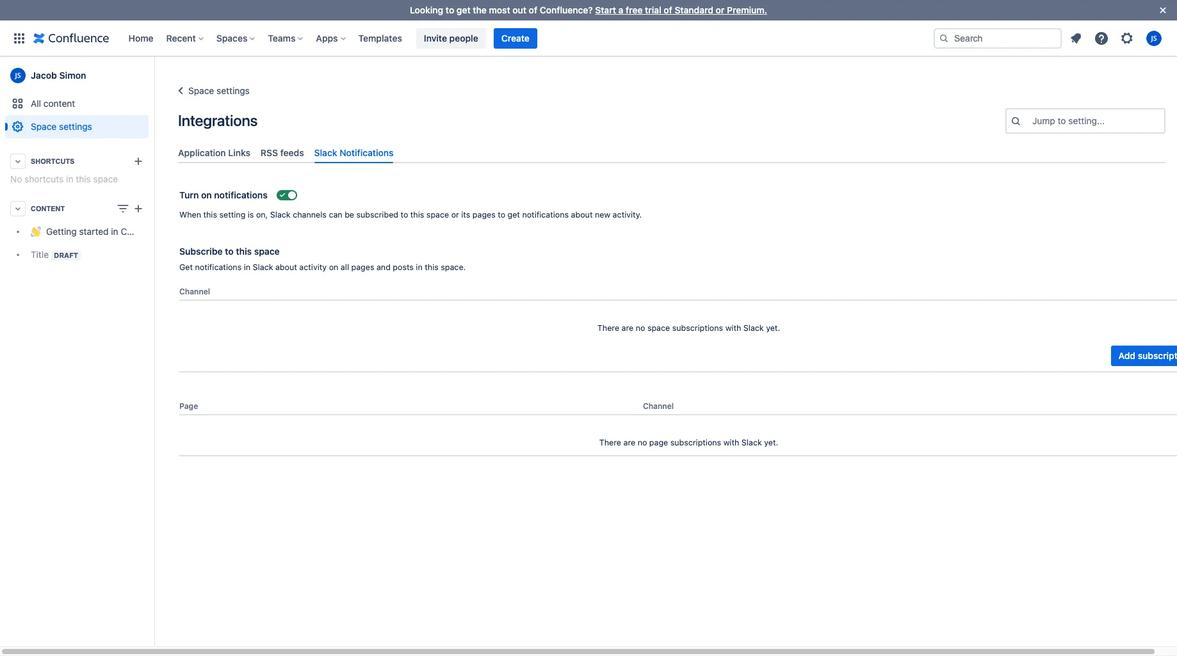 Task type: locate. For each thing, give the bounding box(es) containing it.
jacob
[[31, 70, 57, 81]]

0 vertical spatial space
[[188, 85, 214, 96]]

in right started
[[111, 226, 118, 237]]

space
[[188, 85, 214, 96], [31, 121, 57, 132]]

all content link
[[5, 92, 149, 115]]

0 vertical spatial space settings
[[188, 85, 250, 96]]

1 vertical spatial in
[[111, 226, 118, 237]]

banner
[[0, 20, 1177, 56]]

1 horizontal spatial of
[[664, 4, 672, 15]]

a
[[618, 4, 623, 15]]

global element
[[8, 20, 934, 56]]

space settings down content
[[31, 121, 92, 132]]

shortcuts
[[31, 158, 75, 165]]

home
[[128, 32, 153, 43]]

space settings
[[188, 85, 250, 96], [31, 121, 92, 132]]

templates link
[[355, 28, 406, 48]]

of right out
[[529, 4, 537, 15]]

space settings link down content
[[5, 115, 149, 138]]

help icon image
[[1094, 30, 1109, 46]]

simon
[[59, 70, 86, 81]]

in for shortcuts
[[66, 174, 73, 184]]

of right trial
[[664, 4, 672, 15]]

to left the get
[[446, 4, 454, 15]]

application links
[[178, 147, 250, 158]]

settings
[[217, 85, 250, 96], [59, 121, 92, 132]]

1 horizontal spatial in
[[111, 226, 118, 237]]

looking to get the most out of confluence? start a free trial of standard or premium.
[[410, 4, 767, 15]]

confluence?
[[540, 4, 593, 15]]

getting started in confluence
[[46, 226, 168, 237]]

1 horizontal spatial settings
[[217, 85, 250, 96]]

0 vertical spatial space settings link
[[173, 83, 250, 99]]

0 vertical spatial to
[[446, 4, 454, 15]]

1 horizontal spatial space settings link
[[173, 83, 250, 99]]

1 vertical spatial space settings link
[[5, 115, 149, 138]]

in inside tree
[[111, 226, 118, 237]]

setting...
[[1069, 115, 1105, 126]]

1 vertical spatial settings
[[59, 121, 92, 132]]

collapse sidebar image
[[140, 63, 168, 88]]

0 horizontal spatial to
[[446, 4, 454, 15]]

settings icon image
[[1120, 30, 1135, 46]]

space settings link
[[173, 83, 250, 99], [5, 115, 149, 138]]

create a page image
[[131, 201, 146, 216]]

1 horizontal spatial space settings
[[188, 85, 250, 96]]

space up integrations
[[188, 85, 214, 96]]

start
[[595, 4, 616, 15]]

tab list containing application links
[[173, 142, 1171, 163]]

draft
[[54, 251, 78, 259]]

1 horizontal spatial to
[[1058, 115, 1066, 126]]

space down all
[[31, 121, 57, 132]]

integrations
[[178, 111, 258, 129]]

settings up integrations
[[217, 85, 250, 96]]

rss feeds
[[261, 147, 304, 158]]

appswitcher icon image
[[12, 30, 27, 46]]

confluence image
[[33, 30, 109, 46], [33, 30, 109, 46]]

to for setting...
[[1058, 115, 1066, 126]]

0 horizontal spatial settings
[[59, 121, 92, 132]]

of
[[529, 4, 537, 15], [664, 4, 672, 15]]

1 vertical spatial space
[[31, 121, 57, 132]]

title
[[31, 249, 49, 260]]

settings down "all content" link
[[59, 121, 92, 132]]

content
[[43, 98, 75, 109]]

tree
[[5, 220, 168, 266]]

content
[[31, 205, 65, 213]]

to
[[446, 4, 454, 15], [1058, 115, 1066, 126]]

0 horizontal spatial space
[[31, 121, 57, 132]]

0 horizontal spatial in
[[66, 174, 73, 184]]

free
[[626, 4, 643, 15]]

1 vertical spatial space settings
[[31, 121, 92, 132]]

to for get
[[446, 4, 454, 15]]

standard
[[675, 4, 713, 15]]

create
[[501, 32, 530, 43]]

1 vertical spatial to
[[1058, 115, 1066, 126]]

tree containing getting started in confluence
[[5, 220, 168, 266]]

tab list
[[173, 142, 1171, 163]]

space settings up integrations
[[188, 85, 250, 96]]

in left this
[[66, 174, 73, 184]]

close image
[[1155, 3, 1171, 18]]

all
[[31, 98, 41, 109]]

in
[[66, 174, 73, 184], [111, 226, 118, 237]]

content button
[[5, 197, 149, 220]]

spaces button
[[213, 28, 260, 48]]

0 vertical spatial in
[[66, 174, 73, 184]]

the
[[473, 4, 487, 15]]

to right jump
[[1058, 115, 1066, 126]]

teams button
[[264, 28, 308, 48]]

1 of from the left
[[529, 4, 537, 15]]

start a free trial of standard or premium. link
[[595, 4, 767, 15]]

title draft
[[31, 249, 78, 260]]

out
[[513, 4, 527, 15]]

1 horizontal spatial space
[[188, 85, 214, 96]]

space settings link up integrations
[[173, 83, 250, 99]]

0 horizontal spatial space settings
[[31, 121, 92, 132]]

invite people
[[424, 32, 478, 43]]

0 horizontal spatial of
[[529, 4, 537, 15]]

application links link
[[173, 142, 256, 163]]

trial
[[645, 4, 661, 15]]

templates
[[358, 32, 402, 43]]



Task type: vqa. For each thing, say whether or not it's contained in the screenshot.
work
no



Task type: describe. For each thing, give the bounding box(es) containing it.
slack notifications link
[[309, 142, 399, 163]]

get
[[457, 4, 471, 15]]

all content
[[31, 98, 75, 109]]

recent button
[[162, 28, 209, 48]]

slack
[[314, 147, 337, 158]]

rss feeds link
[[256, 142, 309, 163]]

settings inside space element
[[59, 121, 92, 132]]

2 of from the left
[[664, 4, 672, 15]]

space element
[[0, 56, 168, 647]]

no shortcuts in this space
[[10, 174, 118, 184]]

shortcuts button
[[5, 150, 149, 173]]

spaces
[[216, 32, 247, 43]]

apps button
[[312, 28, 351, 48]]

add shortcut image
[[131, 154, 146, 169]]

premium.
[[727, 4, 767, 15]]

invite
[[424, 32, 447, 43]]

feeds
[[280, 147, 304, 158]]

no
[[10, 174, 22, 184]]

links
[[228, 147, 250, 158]]

recent
[[166, 32, 196, 43]]

looking
[[410, 4, 443, 15]]

space
[[93, 174, 118, 184]]

notifications
[[340, 147, 394, 158]]

create link
[[494, 28, 537, 48]]

slack notifications
[[314, 147, 394, 158]]

teams
[[268, 32, 296, 43]]

invite people button
[[416, 28, 486, 48]]

this
[[76, 174, 91, 184]]

space settings inside space element
[[31, 121, 92, 132]]

tree inside space element
[[5, 220, 168, 266]]

people
[[449, 32, 478, 43]]

search image
[[939, 33, 949, 43]]

most
[[489, 4, 510, 15]]

change view image
[[115, 201, 131, 216]]

your profile and preferences image
[[1146, 30, 1162, 46]]

banner containing home
[[0, 20, 1177, 56]]

getting
[[46, 226, 77, 237]]

jacob simon link
[[5, 63, 149, 88]]

rss
[[261, 147, 278, 158]]

shortcuts
[[24, 174, 64, 184]]

Search settings text field
[[1032, 115, 1035, 127]]

in for started
[[111, 226, 118, 237]]

jacob simon
[[31, 70, 86, 81]]

jump to setting...
[[1032, 115, 1105, 126]]

getting started in confluence link
[[5, 220, 168, 243]]

notification icon image
[[1068, 30, 1084, 46]]

started
[[79, 226, 109, 237]]

0 vertical spatial settings
[[217, 85, 250, 96]]

jump
[[1032, 115, 1055, 126]]

apps
[[316, 32, 338, 43]]

confluence
[[121, 226, 168, 237]]

or
[[716, 4, 725, 15]]

home link
[[125, 28, 157, 48]]

Search field
[[934, 28, 1062, 48]]

0 horizontal spatial space settings link
[[5, 115, 149, 138]]

application
[[178, 147, 226, 158]]



